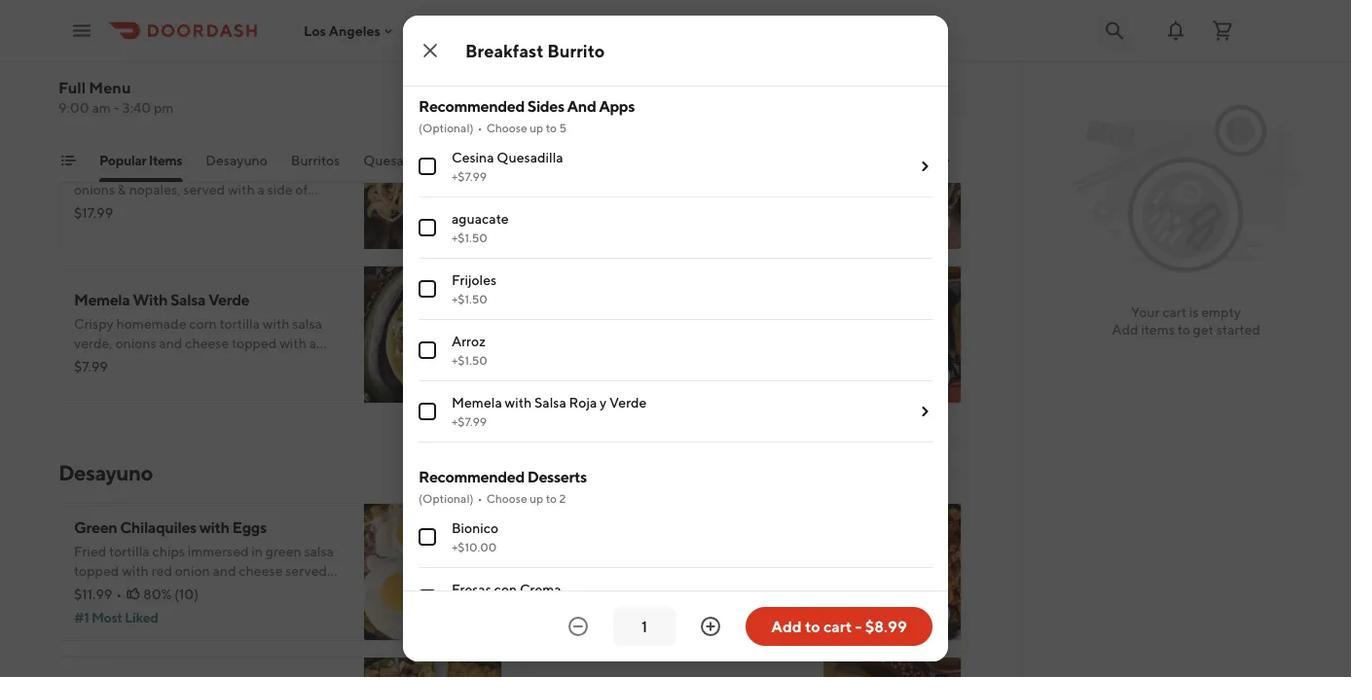 Task type: vqa. For each thing, say whether or not it's contained in the screenshot.
80% (10)
yes



Task type: describe. For each thing, give the bounding box(es) containing it.
with
[[133, 291, 168, 309]]

tortilla inside memela with salsa verde crispy homemade corn tortilla with salsa verde, onions and cheese topped with a piece of cesina.
[[220, 316, 260, 332]]

flour
[[685, 335, 714, 351]]

bionico
[[452, 520, 499, 536]]

add inside button
[[771, 618, 802, 636]]

a inside scrambled eggs with pork chorizo and served with rice, beans, a slice of queso fresco and an order of handmade tortillas.
[[679, 573, 687, 589]]

tortas y sandwiches
[[518, 152, 642, 168]]

rice
[[221, 47, 244, 63]]

green chilaquiles with eggs image
[[364, 503, 502, 642]]

popular
[[99, 152, 146, 168]]

tortas
[[518, 152, 556, 168]]

tortilla inside green chilaquiles with eggs fried tortilla chips immersed in green salsa topped with red onion and cheese served with two eggs, rice, and beans.
[[109, 544, 150, 560]]

recommended desserts group
[[419, 466, 933, 630]]

a inside memela with salsa verde crispy homemade corn tortilla with salsa verde, onions and cheese topped with a piece of cesina.
[[309, 335, 316, 351]]

tortillas. inside scrambled eggs with pork chorizo and served with rice, beans, a slice of queso fresco and an order of handmade tortillas.
[[738, 592, 788, 609]]

notification bell image
[[1164, 19, 1188, 42]]

light
[[175, 8, 203, 24]]

recommended desserts (optional) • choose up to 2
[[419, 468, 587, 505]]

in
[[252, 544, 263, 560]]

los angeles button
[[304, 23, 396, 39]]

3:40
[[122, 100, 151, 116]]

cart inside button
[[824, 618, 852, 636]]

ham,
[[638, 316, 668, 332]]

$8.99
[[865, 618, 907, 636]]

your
[[1131, 304, 1160, 320]]

quesadillas
[[363, 152, 436, 168]]

quesadillas button
[[363, 151, 436, 182]]

burritos
[[291, 152, 340, 168]]

eggs
[[232, 518, 267, 537]]

to inside your cart is empty add items to get started
[[1178, 322, 1191, 338]]

salsa for roja
[[535, 395, 566, 411]]

onions
[[115, 335, 156, 351]]

plate
[[164, 137, 200, 155]]

eggs
[[603, 554, 632, 570]]

and inside costilla de puerco red or green pork short ribs served with rice, beans, and homemade corn tortillas.
[[605, 182, 629, 198]]

• inside recommended sides and apps (optional) • choose up to 5
[[478, 121, 483, 134]]

add to cart - $8.99 button
[[746, 608, 933, 646]]

chorizo
[[695, 554, 741, 570]]

with inside memela with salsa roja y verde +$7.99
[[505, 395, 532, 411]]

Current quantity is 1 number field
[[625, 616, 664, 638]]

green inside green chilaquiles with eggs fried tortilla chips immersed in green salsa topped with red onion and cheese served with two eggs, rice, and beans.
[[74, 518, 117, 537]]

served inside costilla de puerco red or green pork short ribs served with rice, beans, and homemade corn tortillas.
[[709, 162, 751, 178]]

memela for with
[[74, 291, 130, 309]]

eggs, inside green chilaquiles with eggs fried tortilla chips immersed in green salsa topped with red onion and cheese served with two eggs, rice, and beans.
[[130, 583, 163, 599]]

#1 most liked
[[74, 610, 158, 626]]

frijoles
[[452, 272, 497, 288]]

con
[[494, 582, 517, 598]]

add for scrambled eggs with pork chorizo and served with rice, beans, a slice of queso fresco and an order of handmade tortillas.
[[912, 606, 939, 622]]

+$1.50 for aguacate
[[452, 231, 488, 244]]

angeles
[[329, 23, 381, 39]]

handmade
[[670, 592, 736, 609]]

beans. inside four deep-fried light corn tortillas, topped with lettuce, sour cream, cheese, red onion, and tomato served with rice and beans.
[[273, 47, 313, 63]]

liked
[[125, 610, 158, 626]]

salsa inside memela with salsa verde crispy homemade corn tortilla with salsa verde, onions and cheese topped with a piece of cesina.
[[292, 316, 322, 332]]

fresas
[[452, 582, 491, 598]]

memelas button
[[899, 151, 955, 182]]

tortillas. inside costilla de puerco red or green pork short ribs served with rice, beans, and homemade corn tortillas.
[[735, 182, 784, 198]]

homemade inside costilla de puerco red or green pork short ribs served with rice, beans, and homemade corn tortillas.
[[631, 182, 702, 198]]

1 vertical spatial desayuno
[[58, 461, 153, 486]]

costilla
[[534, 137, 586, 155]]

carne asada plate
[[74, 137, 200, 155]]

corn inside four deep-fried light corn tortillas, topped with lettuce, sour cream, cheese, red onion, and tomato served with rice and beans.
[[205, 8, 233, 24]]

desayuno button
[[206, 151, 268, 182]]

choose inside recommended sides and apps (optional) • choose up to 5
[[486, 121, 527, 134]]

fried
[[74, 544, 106, 560]]

add inside your cart is empty add items to get started
[[1112, 322, 1139, 338]]

tortas y sandwiches button
[[518, 151, 642, 182]]

add for memela with salsa verde
[[452, 369, 479, 385]]

am
[[92, 100, 111, 116]]

homemade inside two chicken legs topped with mole sauce served with rice, beans, and homemade corn tortillas.
[[706, 28, 776, 44]]

rice, inside two chicken legs topped with mole sauce served with rice, beans, and homemade corn tortillas.
[[608, 28, 634, 44]]

recommended for recommended desserts
[[419, 468, 525, 486]]

corn inside memela with salsa verde crispy homemade corn tortilla with salsa verde, onions and cheese topped with a piece of cesina.
[[189, 316, 217, 332]]

quesadilla
[[497, 149, 563, 166]]

tacos button
[[459, 151, 494, 182]]

- inside button
[[855, 618, 862, 636]]

chips
[[152, 544, 185, 560]]

2 horizontal spatial of
[[720, 573, 732, 589]]

cesina
[[452, 149, 494, 166]]

chicken
[[562, 8, 610, 24]]

cesina.
[[126, 355, 168, 371]]

four deep-fried light corn tortillas, topped with lettuce, sour cream, cheese, red onion, and tomato served with rice and beans.
[[74, 8, 339, 63]]

recommended sides and apps (optional) • choose up to 5
[[419, 97, 635, 134]]

add for scrambled eggs, ham, bacon, hashbrown, and cheese wrapped ina flour tortilla.
[[912, 369, 939, 385]]

add button for four deep-fried light corn tortillas, topped with lettuce, sour cream, cheese, red onion, and tomato served with rice and beans.
[[440, 54, 491, 85]]

two
[[534, 8, 559, 24]]

green inside costilla de puerco red or green pork short ribs served with rice, beans, and homemade corn tortillas.
[[577, 162, 616, 178]]

1 breakfast burrito image from the top
[[824, 266, 962, 404]]

tacos
[[459, 152, 494, 168]]

carne asada plate image
[[364, 112, 502, 250]]

puerco
[[611, 137, 660, 155]]

served inside four deep-fried light corn tortillas, topped with lettuce, sour cream, cheese, red onion, and tomato served with rice and beans.
[[147, 47, 189, 63]]

los angeles
[[304, 23, 381, 39]]

aguacate
[[452, 211, 509, 227]]

topped inside two chicken legs topped with mole sauce served with rice, beans, and homemade corn tortillas.
[[641, 8, 686, 24]]

add to cart - $8.99
[[771, 618, 907, 636]]

scrambled eggs with pork chorizo and served with rice, beans, a slice of queso fresco and an order of handmade tortillas.
[[534, 554, 788, 609]]

1 horizontal spatial desayuno
[[206, 152, 268, 168]]

topped inside four deep-fried light corn tortillas, topped with lettuce, sour cream, cheese, red onion, and tomato served with rice and beans.
[[288, 8, 333, 24]]

two chicken legs topped with mole sauce served with rice, beans, and homemade corn tortillas.
[[534, 8, 806, 63]]

(optional) inside recommended sides and apps (optional) • choose up to 5
[[419, 121, 474, 134]]

aguacate +$1.50
[[452, 211, 509, 244]]

beans. inside green chilaquiles with eggs fried tortilla chips immersed in green salsa topped with red onion and cheese served with two eggs, rice, and beans.
[[220, 583, 260, 599]]

order
[[618, 592, 652, 609]]

lettuce,
[[104, 28, 151, 44]]

burritos button
[[291, 151, 340, 182]]

piece
[[74, 355, 108, 371]]

+$1.50 for arroz
[[452, 353, 488, 367]]

beans, inside scrambled eggs with pork chorizo and served with rice, beans, a slice of queso fresco and an order of handmade tortillas.
[[637, 573, 677, 589]]

red inside four deep-fried light corn tortillas, topped with lettuce, sour cream, cheese, red onion, and tomato served with rice and beans.
[[278, 28, 298, 44]]

scrambled for served
[[534, 554, 600, 570]]

two
[[104, 583, 127, 599]]

increase quantity by 1 image
[[699, 615, 722, 639]]

salsa inside green chilaquiles with eggs fried tortilla chips immersed in green salsa topped with red onion and cheese served with two eggs, rice, and beans.
[[304, 544, 334, 560]]

verde inside memela with salsa verde crispy homemade corn tortilla with salsa verde, onions and cheese topped with a piece of cesina.
[[208, 291, 250, 309]]

eggs, inside scrambled eggs, ham, bacon, hashbrown, and cheese wrapped ina flour tortilla.
[[603, 316, 636, 332]]

tortillas. inside two chicken legs topped with mole sauce served with rice, beans, and homemade corn tortillas.
[[534, 47, 583, 63]]

memela with salsa verde image
[[364, 266, 502, 404]]

mole poblano image
[[824, 0, 962, 96]]

y inside memela with salsa roja y verde +$7.99
[[600, 395, 607, 411]]

fried
[[143, 8, 172, 24]]

add button for scrambled eggs, ham, bacon, hashbrown, and cheese wrapped ina flour tortilla.
[[900, 361, 950, 392]]

and
[[567, 97, 596, 115]]

to inside recommended sides and apps (optional) • choose up to 5
[[546, 121, 557, 134]]

up inside recommended desserts (optional) • choose up to 2
[[530, 492, 544, 505]]

short
[[650, 162, 682, 178]]

frijoles +$1.50
[[452, 272, 497, 306]]

close breakfast burrito image
[[419, 39, 442, 62]]

eggs & chorizo image
[[824, 503, 962, 642]]

memelas
[[899, 152, 955, 168]]

+$1.50 for frijoles
[[452, 292, 488, 306]]

fresco
[[534, 592, 572, 609]]

of for salsa
[[111, 355, 123, 371]]

+$7.99 inside memela with salsa roja y verde +$7.99
[[452, 415, 487, 428]]

to inside button
[[805, 618, 820, 636]]

9:00
[[58, 100, 89, 116]]

pork inside scrambled eggs with pork chorizo and served with rice, beans, a slice of queso fresco and an order of handmade tortillas.
[[665, 554, 693, 570]]

items
[[149, 152, 182, 168]]

or
[[562, 162, 574, 178]]

legs
[[613, 8, 638, 24]]

your cart is empty add items to get started
[[1112, 304, 1261, 338]]



Task type: locate. For each thing, give the bounding box(es) containing it.
of for with
[[654, 592, 667, 609]]

0 vertical spatial up
[[530, 121, 544, 134]]

red
[[278, 28, 298, 44], [152, 563, 172, 579]]

+$1.50 down aguacate
[[452, 231, 488, 244]]

verde right with
[[208, 291, 250, 309]]

tortilla.
[[716, 335, 760, 351]]

add for four deep-fried light corn tortillas, topped with lettuce, sour cream, cheese, red onion, and tomato served with rice and beans.
[[452, 61, 479, 77]]

0 vertical spatial beans,
[[637, 28, 677, 44]]

2 vertical spatial of
[[654, 592, 667, 609]]

0 horizontal spatial memela
[[74, 291, 130, 309]]

2 vertical spatial homemade
[[116, 316, 186, 332]]

0 horizontal spatial of
[[111, 355, 123, 371]]

1 vertical spatial cart
[[824, 618, 852, 636]]

of down "chorizo"
[[720, 573, 732, 589]]

recommended up cesina
[[419, 97, 525, 115]]

1 horizontal spatial homemade
[[631, 182, 702, 198]]

breakfast
[[465, 40, 544, 61]]

and inside memela with salsa verde crispy homemade corn tortilla with salsa verde, onions and cheese topped with a piece of cesina.
[[159, 335, 182, 351]]

2 choose from the top
[[486, 492, 527, 505]]

2 +$1.50 from the top
[[452, 292, 488, 306]]

+$1.50
[[452, 231, 488, 244], [452, 292, 488, 306], [452, 353, 488, 367]]

desayuno right plate
[[206, 152, 268, 168]]

1 vertical spatial green
[[74, 518, 117, 537]]

menu
[[89, 78, 131, 97]]

cheese right the onions
[[185, 335, 229, 351]]

memela
[[74, 291, 130, 309], [452, 395, 502, 411]]

None checkbox
[[419, 280, 436, 298], [419, 529, 436, 546], [419, 280, 436, 298], [419, 529, 436, 546]]

pork down puerco at the top
[[619, 162, 647, 178]]

topped
[[288, 8, 333, 24], [641, 8, 686, 24], [232, 335, 277, 351], [74, 563, 119, 579]]

scroll menu navigation right image
[[939, 153, 954, 168]]

$11.99 •
[[74, 587, 122, 603]]

memela with salsa roja y verde +$7.99
[[452, 395, 647, 428]]

salsa left roja on the bottom left of the page
[[535, 395, 566, 411]]

cheese
[[185, 335, 229, 351], [560, 335, 604, 351], [239, 563, 283, 579]]

ribs
[[684, 162, 707, 178]]

1 horizontal spatial tortilla
[[220, 316, 260, 332]]

None checkbox
[[419, 32, 436, 50], [419, 158, 436, 175], [419, 219, 436, 237], [419, 342, 436, 359], [419, 403, 436, 421], [419, 32, 436, 50], [419, 158, 436, 175], [419, 219, 436, 237], [419, 342, 436, 359], [419, 403, 436, 421]]

onion,
[[301, 28, 339, 44]]

2 vertical spatial beans,
[[637, 573, 677, 589]]

(optional) up bionico
[[419, 492, 474, 505]]

homemade inside memela with salsa verde crispy homemade corn tortilla with salsa verde, onions and cheese topped with a piece of cesina.
[[116, 316, 186, 332]]

1 vertical spatial +$7.99
[[452, 415, 487, 428]]

0 vertical spatial eggs,
[[603, 316, 636, 332]]

served up fresco
[[534, 573, 575, 589]]

red down chips
[[152, 563, 172, 579]]

1 vertical spatial tortilla
[[109, 544, 150, 560]]

eggs, up liked on the left of page
[[130, 583, 163, 599]]

2 horizontal spatial homemade
[[706, 28, 776, 44]]

corn inside two chicken legs topped with mole sauce served with rice, beans, and homemade corn tortillas.
[[778, 28, 806, 44]]

to left '$8.99'
[[805, 618, 820, 636]]

- right am at top
[[114, 100, 119, 116]]

2 vertical spatial •
[[116, 587, 122, 603]]

0 vertical spatial verde
[[208, 291, 250, 309]]

0 horizontal spatial verde
[[208, 291, 250, 309]]

get
[[1193, 322, 1214, 338]]

to left 5
[[546, 121, 557, 134]]

onion
[[175, 563, 210, 579]]

1 +$1.50 from the top
[[452, 231, 488, 244]]

scrambled
[[534, 316, 600, 332], [534, 554, 600, 570]]

of inside memela with salsa verde crispy homemade corn tortilla with salsa verde, onions and cheese topped with a piece of cesina.
[[111, 355, 123, 371]]

1 horizontal spatial y
[[600, 395, 607, 411]]

with inside costilla de puerco red or green pork short ribs served with rice, beans, and homemade corn tortillas.
[[754, 162, 781, 178]]

rice, down onion
[[165, 583, 191, 599]]

1 vertical spatial choose
[[486, 492, 527, 505]]

scrambled eggs, ham, bacon, hashbrown, and cheese wrapped ina flour tortilla.
[[534, 316, 787, 351]]

pm
[[154, 100, 174, 116]]

eggs,
[[603, 316, 636, 332], [130, 583, 163, 599]]

beans, down "legs"
[[637, 28, 677, 44]]

topped inside green chilaquiles with eggs fried tortilla chips immersed in green salsa topped with red onion and cheese served with two eggs, rice, and beans.
[[74, 563, 119, 579]]

pork inside costilla de puerco red or green pork short ribs served with rice, beans, and homemade corn tortillas.
[[619, 162, 647, 178]]

de
[[588, 137, 608, 155]]

served inside two chicken legs topped with mole sauce served with rice, beans, and homemade corn tortillas.
[[534, 28, 575, 44]]

2 horizontal spatial cheese
[[560, 335, 604, 351]]

1 horizontal spatial cart
[[1163, 304, 1187, 320]]

verde inside memela with salsa roja y verde +$7.99
[[610, 395, 647, 411]]

2 breakfast burrito image from the top
[[824, 657, 962, 678]]

0 horizontal spatial a
[[309, 335, 316, 351]]

0 vertical spatial of
[[111, 355, 123, 371]]

beans.
[[273, 47, 313, 63], [220, 583, 260, 599]]

+$1.50 down "frijoles"
[[452, 292, 488, 306]]

scrambled for cheese
[[534, 316, 600, 332]]

memela up crispy
[[74, 291, 130, 309]]

rice, inside costilla de puerco red or green pork short ribs served with rice, beans, and homemade corn tortillas.
[[534, 182, 560, 198]]

costilla de puerco image
[[824, 112, 962, 250]]

scrambled inside scrambled eggs, ham, bacon, hashbrown, and cheese wrapped ina flour tortilla.
[[534, 316, 600, 332]]

1 vertical spatial verde
[[610, 395, 647, 411]]

green down de
[[577, 162, 616, 178]]

1 horizontal spatial a
[[679, 573, 687, 589]]

breakfast burrito dialog
[[403, 0, 948, 662]]

is
[[1190, 304, 1199, 320]]

empty
[[1202, 304, 1241, 320]]

2
[[559, 492, 566, 505]]

0 horizontal spatial desayuno
[[58, 461, 153, 486]]

- left '$8.99'
[[855, 618, 862, 636]]

scrambled up roja on the bottom left of the page
[[534, 316, 600, 332]]

1 vertical spatial homemade
[[631, 182, 702, 198]]

0 horizontal spatial eggs,
[[130, 583, 163, 599]]

add for carne asada plate
[[452, 215, 479, 231]]

recommended sides and apps group
[[419, 95, 933, 443]]

and inside two chicken legs topped with mole sauce served with rice, beans, and homemade corn tortillas.
[[679, 28, 703, 44]]

tortillas,
[[236, 8, 285, 24]]

1 horizontal spatial cheese
[[239, 563, 283, 579]]

0 horizontal spatial red
[[152, 563, 172, 579]]

0 horizontal spatial green
[[74, 518, 117, 537]]

deep-
[[105, 8, 143, 24]]

1 recommended from the top
[[419, 97, 525, 115]]

beans,
[[637, 28, 677, 44], [562, 182, 603, 198], [637, 573, 677, 589]]

rice, down "legs"
[[608, 28, 634, 44]]

cesina quesadilla +$7.99
[[452, 149, 563, 183]]

1 horizontal spatial eggs,
[[603, 316, 636, 332]]

0 horizontal spatial tortilla
[[109, 544, 150, 560]]

3 +$1.50 from the top
[[452, 353, 488, 367]]

-
[[114, 100, 119, 116], [855, 618, 862, 636]]

of right piece
[[111, 355, 123, 371]]

$12.99
[[74, 51, 115, 67]]

1 vertical spatial •
[[478, 492, 483, 505]]

0 vertical spatial +$7.99
[[452, 169, 487, 183]]

chilaquiles
[[120, 518, 197, 537]]

recommended up bionico
[[419, 468, 525, 486]]

(optional) inside recommended desserts (optional) • choose up to 2
[[419, 492, 474, 505]]

(optional)
[[419, 121, 474, 134], [419, 492, 474, 505]]

1 (optional) from the top
[[419, 121, 474, 134]]

served right ribs
[[709, 162, 751, 178]]

0 horizontal spatial y
[[558, 152, 565, 168]]

red inside green chilaquiles with eggs fried tortilla chips immersed in green salsa topped with red onion and cheese served with two eggs, rice, and beans.
[[152, 563, 172, 579]]

choose inside recommended desserts (optional) • choose up to 2
[[486, 492, 527, 505]]

0 horizontal spatial homemade
[[116, 316, 186, 332]]

1 choose from the top
[[486, 121, 527, 134]]

0 vertical spatial red
[[278, 28, 298, 44]]

salsa right with
[[170, 291, 206, 309]]

bacon,
[[671, 316, 713, 332]]

roja
[[569, 395, 597, 411]]

1 vertical spatial salsa
[[535, 395, 566, 411]]

0 horizontal spatial pork
[[619, 162, 647, 178]]

open menu image
[[70, 19, 93, 42]]

green
[[266, 544, 301, 560]]

cheese inside memela with salsa verde crispy homemade corn tortilla with salsa verde, onions and cheese topped with a piece of cesina.
[[185, 335, 229, 351]]

beans, inside costilla de puerco red or green pork short ribs served with rice, beans, and homemade corn tortillas.
[[562, 182, 603, 198]]

1 vertical spatial scrambled
[[534, 554, 600, 570]]

memela inside memela with salsa roja y verde +$7.99
[[452, 395, 502, 411]]

• up #1 most liked
[[116, 587, 122, 603]]

0 horizontal spatial cart
[[824, 618, 852, 636]]

0 vertical spatial •
[[478, 121, 483, 134]]

cheese down in
[[239, 563, 283, 579]]

cart left '$8.99'
[[824, 618, 852, 636]]

up down "sides"
[[530, 121, 544, 134]]

breakfast burrito image
[[824, 266, 962, 404], [824, 657, 962, 678]]

verde,
[[74, 335, 113, 351]]

1 horizontal spatial red
[[278, 28, 298, 44]]

served
[[534, 28, 575, 44], [147, 47, 189, 63], [709, 162, 751, 178], [286, 563, 327, 579], [534, 573, 575, 589]]

beans, down or
[[562, 182, 603, 198]]

beans. down los
[[273, 47, 313, 63]]

tacos dorados image
[[364, 0, 502, 96]]

2 vertical spatial +$1.50
[[452, 353, 488, 367]]

- inside full menu 9:00 am - 3:40 pm
[[114, 100, 119, 116]]

rice, down red
[[534, 182, 560, 198]]

0 vertical spatial (optional)
[[419, 121, 474, 134]]

1 scrambled from the top
[[534, 316, 600, 332]]

desayuno up chilaquiles
[[58, 461, 153, 486]]

scrambled up crema on the left bottom of page
[[534, 554, 600, 570]]

slice
[[689, 573, 717, 589]]

rice, inside scrambled eggs with pork chorizo and served with rice, beans, a slice of queso fresco and an order of handmade tortillas.
[[608, 573, 634, 589]]

0 vertical spatial choose
[[486, 121, 527, 134]]

served down two
[[534, 28, 575, 44]]

homemade down mole at the top right
[[706, 28, 776, 44]]

choose
[[486, 121, 527, 134], [486, 492, 527, 505]]

sauce
[[752, 8, 787, 24]]

corn inside costilla de puerco red or green pork short ribs served with rice, beans, and homemade corn tortillas.
[[704, 182, 732, 198]]

pork up slice
[[665, 554, 693, 570]]

cream,
[[183, 28, 225, 44]]

cheese inside scrambled eggs, ham, bacon, hashbrown, and cheese wrapped ina flour tortilla.
[[560, 335, 604, 351]]

0 horizontal spatial -
[[114, 100, 119, 116]]

four
[[74, 8, 103, 24]]

0 horizontal spatial cheese
[[185, 335, 229, 351]]

1 vertical spatial -
[[855, 618, 862, 636]]

verde right roja on the bottom left of the page
[[610, 395, 647, 411]]

1 vertical spatial recommended
[[419, 468, 525, 486]]

1 vertical spatial y
[[600, 395, 607, 411]]

full
[[58, 78, 86, 97]]

rice, down eggs
[[608, 573, 634, 589]]

0 vertical spatial beans.
[[273, 47, 313, 63]]

0 items, open order cart image
[[1211, 19, 1235, 42]]

immersed
[[188, 544, 249, 560]]

1 horizontal spatial green
[[577, 162, 616, 178]]

to left get
[[1178, 322, 1191, 338]]

desayuno
[[206, 152, 268, 168], [58, 461, 153, 486]]

0 vertical spatial -
[[114, 100, 119, 116]]

to left 2
[[546, 492, 557, 505]]

full menu 9:00 am - 3:40 pm
[[58, 78, 174, 116]]

1 horizontal spatial salsa
[[535, 395, 566, 411]]

salsa for verde
[[170, 291, 206, 309]]

sides
[[527, 97, 565, 115]]

+$1.50 down arroz
[[452, 353, 488, 367]]

breakfast burrito
[[465, 40, 605, 61]]

memela with salsa verde crispy homemade corn tortilla with salsa verde, onions and cheese topped with a piece of cesina.
[[74, 291, 322, 371]]

beans. down in
[[220, 583, 260, 599]]

2 recommended from the top
[[419, 468, 525, 486]]

1 vertical spatial beans.
[[220, 583, 260, 599]]

recommended
[[419, 97, 525, 115], [419, 468, 525, 486]]

1 horizontal spatial pork
[[665, 554, 693, 570]]

+$7.99
[[452, 169, 487, 183], [452, 415, 487, 428]]

asada
[[119, 137, 161, 155]]

up left 2
[[530, 492, 544, 505]]

0 vertical spatial cart
[[1163, 304, 1187, 320]]

red left los
[[278, 28, 298, 44]]

1 vertical spatial of
[[720, 573, 732, 589]]

2 (optional) from the top
[[419, 492, 474, 505]]

apps
[[599, 97, 635, 115]]

2 up from the top
[[530, 492, 544, 505]]

memela for with
[[452, 395, 502, 411]]

cheese left wrapped
[[560, 335, 604, 351]]

homemade down with
[[116, 316, 186, 332]]

to inside recommended desserts (optional) • choose up to 2
[[546, 492, 557, 505]]

+$7.99 down arroz +$1.50
[[452, 415, 487, 428]]

+$1.50 inside aguacate +$1.50
[[452, 231, 488, 244]]

0 vertical spatial tortilla
[[220, 316, 260, 332]]

0 vertical spatial tortillas.
[[534, 47, 583, 63]]

1 horizontal spatial memela
[[452, 395, 502, 411]]

2 scrambled from the top
[[534, 554, 600, 570]]

1 vertical spatial memela
[[452, 395, 502, 411]]

2 +$7.99 from the top
[[452, 415, 487, 428]]

beans, up order
[[637, 573, 677, 589]]

0 vertical spatial y
[[558, 152, 565, 168]]

pork
[[619, 162, 647, 178], [665, 554, 693, 570]]

rice, inside green chilaquiles with eggs fried tortilla chips immersed in green salsa topped with red onion and cheese served with two eggs, rice, and beans.
[[165, 583, 191, 599]]

with
[[688, 8, 715, 24], [74, 28, 101, 44], [578, 28, 605, 44], [192, 47, 219, 63], [754, 162, 781, 178], [263, 316, 290, 332], [280, 335, 307, 351], [505, 395, 532, 411], [199, 518, 229, 537], [635, 554, 662, 570], [122, 563, 149, 579], [578, 573, 605, 589], [74, 583, 101, 599]]

add
[[452, 61, 479, 77], [452, 215, 479, 231], [1112, 322, 1139, 338], [452, 369, 479, 385], [912, 369, 939, 385], [912, 606, 939, 622], [771, 618, 802, 636]]

• inside recommended desserts (optional) • choose up to 2
[[478, 492, 483, 505]]

served down green
[[286, 563, 327, 579]]

items
[[1141, 322, 1175, 338]]

choose up quesadilla
[[486, 121, 527, 134]]

0 vertical spatial breakfast burrito image
[[824, 266, 962, 404]]

cart inside your cart is empty add items to get started
[[1163, 304, 1187, 320]]

decrease quantity by 1 image
[[567, 615, 590, 639]]

• up bionico
[[478, 492, 483, 505]]

recommended inside recommended sides and apps (optional) • choose up to 5
[[419, 97, 525, 115]]

salsa inside memela with salsa verde crispy homemade corn tortilla with salsa verde, onions and cheese topped with a piece of cesina.
[[170, 291, 206, 309]]

1 vertical spatial breakfast burrito image
[[824, 657, 962, 678]]

0 horizontal spatial beans.
[[220, 583, 260, 599]]

los
[[304, 23, 326, 39]]

sandwiches
[[568, 152, 642, 168]]

•
[[478, 121, 483, 134], [478, 492, 483, 505], [116, 587, 122, 603]]

a
[[309, 335, 316, 351], [679, 573, 687, 589]]

1 vertical spatial eggs,
[[130, 583, 163, 599]]

1 vertical spatial tortillas.
[[735, 182, 784, 198]]

0 vertical spatial desayuno
[[206, 152, 268, 168]]

salsa
[[170, 291, 206, 309], [535, 395, 566, 411]]

+$7.99 down tacos
[[452, 169, 487, 183]]

1 vertical spatial salsa
[[304, 544, 334, 560]]

1 vertical spatial +$1.50
[[452, 292, 488, 306]]

0 vertical spatial homemade
[[706, 28, 776, 44]]

homemade down short
[[631, 182, 702, 198]]

1 up from the top
[[530, 121, 544, 134]]

0 vertical spatial salsa
[[170, 291, 206, 309]]

0 vertical spatial pork
[[619, 162, 647, 178]]

corn
[[205, 8, 233, 24], [778, 28, 806, 44], [704, 182, 732, 198], [189, 316, 217, 332]]

and inside scrambled eggs, ham, bacon, hashbrown, and cheese wrapped ina flour tortilla.
[[534, 335, 557, 351]]

cheese,
[[228, 28, 275, 44]]

most
[[91, 610, 122, 626]]

+$7.99 inside cesina quesadilla +$7.99
[[452, 169, 487, 183]]

scrambled inside scrambled eggs with pork chorizo and served with rice, beans, a slice of queso fresco and an order of handmade tortillas.
[[534, 554, 600, 570]]

served inside green chilaquiles with eggs fried tortilla chips immersed in green salsa topped with red onion and cheese served with two eggs, rice, and beans.
[[286, 563, 327, 579]]

green up fried
[[74, 518, 117, 537]]

1 horizontal spatial -
[[855, 618, 862, 636]]

0 vertical spatial memela
[[74, 291, 130, 309]]

of right order
[[654, 592, 667, 609]]

add button for carne asada plate
[[440, 207, 491, 239]]

0 vertical spatial salsa
[[292, 316, 322, 332]]

1 horizontal spatial of
[[654, 592, 667, 609]]

0 vertical spatial green
[[577, 162, 616, 178]]

1 vertical spatial up
[[530, 492, 544, 505]]

+$3.00
[[452, 44, 491, 57]]

1 horizontal spatial beans.
[[273, 47, 313, 63]]

fresas con crema
[[452, 582, 561, 598]]

choose up bionico
[[486, 492, 527, 505]]

(optional) up cesina
[[419, 121, 474, 134]]

1 vertical spatial pork
[[665, 554, 693, 570]]

1 vertical spatial beans,
[[562, 182, 603, 198]]

0 vertical spatial a
[[309, 335, 316, 351]]

eggs, up wrapped
[[603, 316, 636, 332]]

1 vertical spatial (optional)
[[419, 492, 474, 505]]

recommended for recommended sides and apps
[[419, 97, 525, 115]]

burrito
[[547, 40, 605, 61]]

up inside recommended sides and apps (optional) • choose up to 5
[[530, 121, 544, 134]]

salsa inside memela with salsa roja y verde +$7.99
[[535, 395, 566, 411]]

1 +$7.99 from the top
[[452, 169, 487, 183]]

served down sour
[[147, 47, 189, 63]]

2 vertical spatial tortillas.
[[738, 592, 788, 609]]

1 vertical spatial red
[[152, 563, 172, 579]]

tortilla
[[220, 316, 260, 332], [109, 544, 150, 560]]

cart left is
[[1163, 304, 1187, 320]]

tortillas.
[[534, 47, 583, 63], [735, 182, 784, 198], [738, 592, 788, 609]]

topped inside memela with salsa verde crispy homemade corn tortilla with salsa verde, onions and cheese topped with a piece of cesina.
[[232, 335, 277, 351]]

+$1.50 inside frijoles +$1.50
[[452, 292, 488, 306]]

0 horizontal spatial salsa
[[170, 291, 206, 309]]

crispy
[[74, 316, 114, 332]]

served inside scrambled eggs with pork chorizo and served with rice, beans, a slice of queso fresco and an order of handmade tortillas.
[[534, 573, 575, 589]]

add button for scrambled eggs with pork chorizo and served with rice, beans, a slice of queso fresco and an order of handmade tortillas.
[[900, 599, 950, 630]]

0 vertical spatial scrambled
[[534, 316, 600, 332]]

eggs & weenie image
[[364, 657, 502, 678]]

• up cesina
[[478, 121, 483, 134]]

arroz +$1.50
[[452, 333, 488, 367]]

cheese inside green chilaquiles with eggs fried tortilla chips immersed in green salsa topped with red onion and cheese served with two eggs, rice, and beans.
[[239, 563, 283, 579]]

memela inside memela with salsa verde crispy homemade corn tortilla with salsa verde, onions and cheese topped with a piece of cesina.
[[74, 291, 130, 309]]

0 vertical spatial +$1.50
[[452, 231, 488, 244]]

memela down arroz +$1.50
[[452, 395, 502, 411]]

1 horizontal spatial verde
[[610, 395, 647, 411]]

of
[[111, 355, 123, 371], [720, 573, 732, 589], [654, 592, 667, 609]]

recommended inside recommended desserts (optional) • choose up to 2
[[419, 468, 525, 486]]

#1
[[74, 610, 89, 626]]

y inside tortas y sandwiches 'button'
[[558, 152, 565, 168]]

$7.99
[[74, 359, 108, 375]]

0 vertical spatial recommended
[[419, 97, 525, 115]]

+$10.00
[[452, 540, 497, 554]]

1 vertical spatial a
[[679, 573, 687, 589]]

beans, inside two chicken legs topped with mole sauce served with rice, beans, and homemade corn tortillas.
[[637, 28, 677, 44]]



